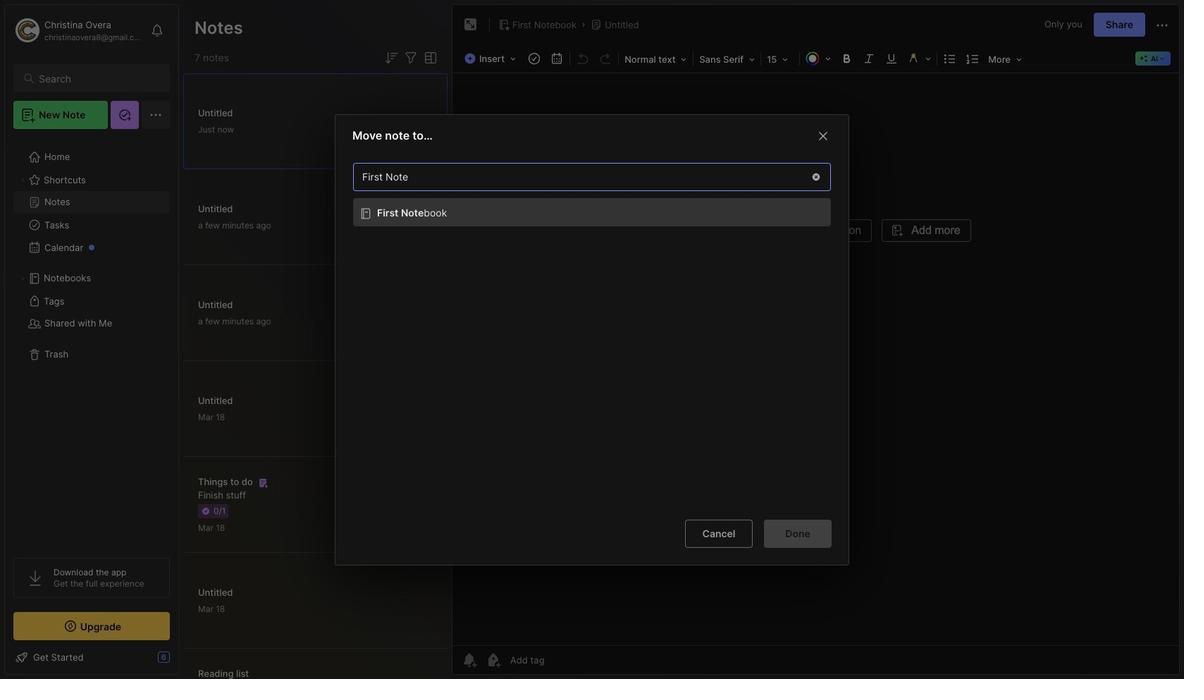 Task type: locate. For each thing, give the bounding box(es) containing it.
calendar event image
[[547, 49, 567, 68]]

font color image
[[802, 49, 836, 68]]

note window element
[[452, 4, 1180, 675]]

bulleted list image
[[941, 49, 960, 68]]

heading level image
[[621, 49, 692, 68]]

bold image
[[837, 49, 857, 68]]

underline image
[[882, 49, 902, 68]]

Search text field
[[39, 72, 157, 85]]

insert image
[[461, 49, 523, 68]]

Find a location field
[[346, 155, 838, 508]]

row inside find a location field
[[346, 198, 831, 226]]

task image
[[525, 49, 544, 68]]

close image
[[815, 127, 832, 144]]

expand notebooks image
[[18, 274, 27, 283]]

tree
[[5, 137, 178, 545]]

row
[[346, 198, 831, 226]]

None search field
[[39, 70, 157, 87]]

cell inside find a location field
[[353, 198, 831, 226]]

none search field inside main element
[[39, 70, 157, 87]]

main element
[[0, 0, 183, 679]]

cell
[[353, 198, 831, 226]]



Task type: vqa. For each thing, say whether or not it's contained in the screenshot.
thumbnail corresponding to Things to do Organize Files - Morning Task
no



Task type: describe. For each thing, give the bounding box(es) containing it.
font family image
[[695, 49, 760, 68]]

expand note image
[[463, 16, 479, 33]]

tree inside main element
[[5, 137, 178, 545]]

numbered list image
[[963, 49, 983, 68]]

add a reminder image
[[461, 652, 478, 668]]

italic image
[[860, 49, 879, 68]]

Find a location… text field
[[354, 165, 802, 188]]

more image
[[984, 49, 1027, 68]]

Note Editor text field
[[453, 73, 1180, 645]]

highlight image
[[903, 49, 936, 68]]

add tag image
[[485, 652, 502, 668]]

font size image
[[763, 49, 798, 68]]



